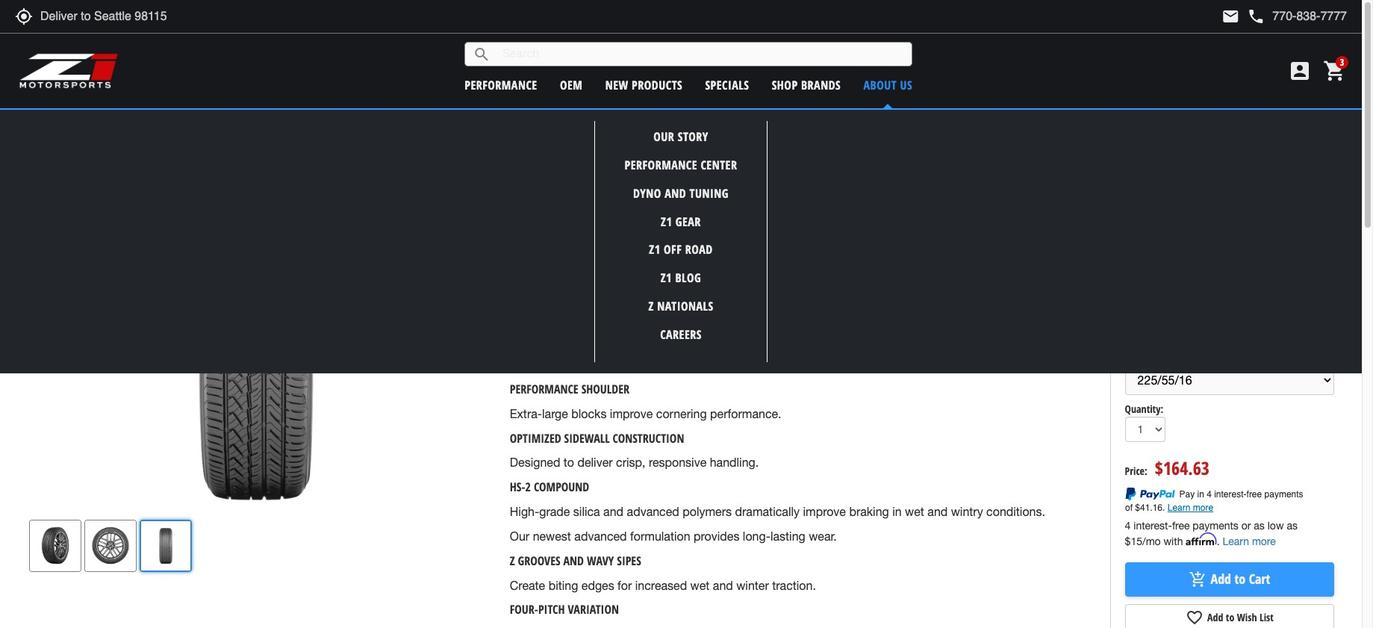 Task type: locate. For each thing, give the bounding box(es) containing it.
1 vertical spatial z
[[510, 553, 515, 569]]

2 as from the left
[[1288, 520, 1298, 532]]

add for add to cart
[[1212, 570, 1232, 588]]

learn
[[1223, 536, 1250, 547]]

1 horizontal spatial advan
[[805, 341, 845, 354]]

engineered
[[510, 358, 569, 371]]

z1 gear
[[661, 213, 701, 230]]

season left tire in the right of the page
[[965, 341, 1003, 354]]

1 vertical spatial improve
[[804, 505, 846, 519]]

z1 left off
[[650, 242, 661, 258]]

z1 left the blog
[[661, 270, 672, 286]]

conditions.
[[987, 505, 1046, 519]]

oem link
[[560, 77, 583, 93]]

performance center
[[625, 157, 738, 173]]

at
[[830, 358, 840, 371]]

handling.
[[710, 456, 759, 469]]

to inside the best in all-season performance just got better. the advan sport® a/s+ is an all-season tire specifically engineered to deliver long wear and ultra-high performance at every turn.
[[573, 358, 583, 371]]

performance.
[[711, 407, 782, 420]]

four-pitch variation
[[510, 602, 619, 618]]

2 vertical spatial z1
[[661, 270, 672, 286]]

optimized sidewall construction
[[510, 430, 685, 446]]

/mo
[[1143, 536, 1162, 547]]

performance link
[[465, 77, 538, 93]]

turn.
[[875, 358, 900, 371]]

1 horizontal spatial the
[[782, 341, 802, 354]]

q50
[[726, 221, 743, 233]]

in right braking
[[893, 505, 902, 519]]

advan up 350z
[[584, 170, 637, 197]]

improve up wear.
[[804, 505, 846, 519]]

and right wear
[[681, 358, 701, 371]]

low
[[1268, 520, 1285, 532]]

0 vertical spatial z1
[[661, 213, 673, 230]]

the left best
[[510, 341, 530, 354]]

specifically
[[1026, 341, 1085, 354]]

wear
[[652, 358, 678, 371]]

-
[[834, 170, 840, 197]]

hs-
[[510, 479, 526, 495]]

1 horizontal spatial wet
[[906, 505, 925, 519]]

1 vertical spatial deliver
[[578, 456, 613, 469]]

.
[[1218, 536, 1221, 547]]

0 vertical spatial in
[[560, 341, 569, 354]]

single
[[845, 170, 890, 197]]

0 horizontal spatial performance
[[465, 77, 538, 93]]

r35
[[716, 116, 738, 131]]

0 vertical spatial z
[[649, 298, 654, 315]]

z left the 'grooves'
[[510, 553, 515, 569]]

wet right braking
[[906, 505, 925, 519]]

in right best
[[560, 341, 569, 354]]

as right low
[[1288, 520, 1298, 532]]

products
[[632, 77, 683, 93]]

to left wish
[[1227, 610, 1235, 625]]

0 horizontal spatial all-
[[573, 341, 589, 354]]

1 vertical spatial wet
[[691, 579, 710, 592]]

0 horizontal spatial in
[[560, 341, 569, 354]]

advan up "at"
[[805, 341, 845, 354]]

advanced up wavy
[[575, 530, 627, 543]]

/ left g35
[[670, 221, 673, 233]]

4 interest-free payments or as low as $15 /mo with affirm . learn more
[[1126, 520, 1298, 547]]

0 vertical spatial advanced
[[627, 505, 680, 519]]

2 horizontal spatial performance
[[759, 358, 827, 371]]

provides
[[694, 530, 740, 543]]

all- right an
[[949, 341, 965, 354]]

dyno and tuning
[[634, 185, 729, 201]]

create biting edges for increased wet and winter traction.
[[510, 579, 817, 592]]

0 horizontal spatial z
[[510, 553, 515, 569]]

add for add to wish list
[[1208, 610, 1224, 625]]

2 / from the left
[[609, 221, 613, 233]]

0 horizontal spatial season
[[589, 341, 627, 354]]

(change
[[743, 117, 778, 131]]

list
[[1260, 610, 1274, 625]]

our down high-
[[510, 530, 530, 543]]

currently shopping: r35 (change model)
[[603, 116, 810, 131]]

1 horizontal spatial z
[[649, 298, 654, 315]]

improve up construction
[[610, 407, 653, 420]]

wet right increased
[[691, 579, 710, 592]]

1 all- from the left
[[573, 341, 589, 354]]

4 / from the left
[[670, 221, 673, 233]]

performance shoulder
[[510, 381, 630, 397]]

four-
[[510, 602, 539, 618]]

to up performance shoulder
[[573, 358, 583, 371]]

1 vertical spatial z1
[[650, 242, 661, 258]]

Search search field
[[491, 43, 912, 66]]

1 horizontal spatial in
[[893, 505, 902, 519]]

0 vertical spatial our
[[654, 129, 675, 145]]

learn more link
[[1223, 536, 1277, 547]]

advanced
[[627, 505, 680, 519], [575, 530, 627, 543]]

in inside the best in all-season performance just got better. the advan sport® a/s+ is an all-season tire specifically engineered to deliver long wear and ultra-high performance at every turn.
[[560, 341, 569, 354]]

dramatically
[[736, 505, 800, 519]]

all- right best
[[573, 341, 589, 354]]

2 season from the left
[[965, 341, 1003, 354]]

new
[[606, 77, 629, 93]]

create
[[510, 579, 546, 592]]

more
[[1253, 536, 1277, 547]]

/ left 350z
[[580, 221, 584, 233]]

z1 left g35
[[661, 213, 673, 230]]

z
[[649, 298, 654, 315], [510, 553, 515, 569]]

the right better.
[[782, 341, 802, 354]]

0 vertical spatial deliver
[[587, 358, 622, 371]]

every
[[843, 358, 872, 371]]

add inside 'add_shopping_cart add to cart'
[[1212, 570, 1232, 588]]

/ left 370z
[[609, 221, 613, 233]]

0 horizontal spatial the
[[510, 341, 530, 354]]

the best in all-season performance just got better. the advan sport® a/s+ is an all-season tire specifically engineered to deliver long wear and ultra-high performance at every turn.
[[510, 341, 1085, 371]]

/ right 370z
[[639, 221, 643, 233]]

0 horizontal spatial our
[[510, 530, 530, 543]]

z1 for z1 blog
[[661, 270, 672, 286]]

and
[[681, 358, 701, 371], [604, 505, 624, 519], [928, 505, 948, 519], [713, 579, 734, 592]]

0 vertical spatial improve
[[610, 407, 653, 420]]

1 horizontal spatial our
[[654, 129, 675, 145]]

season up the long
[[589, 341, 627, 354]]

mail phone
[[1223, 7, 1266, 25]]

mail link
[[1223, 7, 1241, 25]]

designed
[[510, 456, 561, 469]]

performance down better.
[[759, 358, 827, 371]]

price:
[[1126, 464, 1148, 478]]

add right favorite_border
[[1208, 610, 1224, 625]]

to inside 'add_shopping_cart add to cart'
[[1235, 570, 1246, 588]]

extra-
[[510, 407, 542, 420]]

1 as from the left
[[1255, 520, 1266, 532]]

shop
[[772, 77, 798, 93]]

1 horizontal spatial all-
[[949, 341, 965, 354]]

/ right g37
[[720, 221, 724, 233]]

responsive
[[649, 456, 707, 469]]

1 horizontal spatial performance
[[631, 341, 699, 354]]

dyno
[[634, 185, 662, 201]]

search
[[473, 45, 491, 63]]

performance up wear
[[631, 341, 699, 354]]

wish
[[1238, 610, 1258, 625]]

about us link
[[864, 77, 913, 93]]

in
[[560, 341, 569, 354], [893, 505, 902, 519]]

(change model) link
[[743, 117, 810, 131]]

z1 blog
[[661, 270, 702, 286]]

1 vertical spatial add
[[1208, 610, 1224, 625]]

to left cart
[[1235, 570, 1246, 588]]

and left winter on the right of page
[[713, 579, 734, 592]]

yokohama
[[499, 170, 579, 197]]

300zx / 350z / 370z / juke / g35 / g37 / q50 ...
[[551, 221, 753, 233]]

0 horizontal spatial advan
[[584, 170, 637, 197]]

us
[[901, 77, 913, 93]]

1 horizontal spatial as
[[1288, 520, 1298, 532]]

z left 'nationals'
[[649, 298, 654, 315]]

high-grade silica and advanced polymers dramatically improve braking in wet and wintry conditions.
[[510, 505, 1046, 519]]

our
[[654, 129, 675, 145], [510, 530, 530, 543]]

deliver up the shoulder
[[587, 358, 622, 371]]

as right or in the right bottom of the page
[[1255, 520, 1266, 532]]

performance down the search
[[465, 77, 538, 93]]

new products link
[[606, 77, 683, 93]]

1 horizontal spatial season
[[965, 341, 1003, 354]]

account_box
[[1289, 59, 1313, 83]]

1 season from the left
[[589, 341, 627, 354]]

add right add_shopping_cart
[[1212, 570, 1232, 588]]

our story
[[654, 129, 709, 145]]

z1 for z1 gear
[[661, 213, 673, 230]]

new products
[[606, 77, 683, 93]]

z grooves and wavy sipes
[[510, 553, 642, 569]]

advan inside the best in all-season performance just got better. the advan sport® a/s+ is an all-season tire specifically engineered to deliver long wear and ultra-high performance at every turn.
[[805, 341, 845, 354]]

to inside "favorite_border add to wish list"
[[1227, 610, 1235, 625]]

high-
[[510, 505, 540, 519]]

0 vertical spatial wet
[[906, 505, 925, 519]]

deliver down 'optimized sidewall construction'
[[578, 456, 613, 469]]

performance
[[510, 381, 579, 397]]

/ left g37
[[695, 221, 699, 233]]

currently
[[603, 116, 654, 131]]

z1 gear link
[[661, 213, 701, 230]]

1 vertical spatial advan
[[805, 341, 845, 354]]

long-
[[743, 530, 771, 543]]

3 / from the left
[[639, 221, 643, 233]]

our up performance
[[654, 129, 675, 145]]

1 vertical spatial our
[[510, 530, 530, 543]]

1 / from the left
[[580, 221, 584, 233]]

0 horizontal spatial as
[[1255, 520, 1266, 532]]

0 vertical spatial advan
[[584, 170, 637, 197]]

sport®
[[848, 341, 887, 354]]

0 vertical spatial add
[[1212, 570, 1232, 588]]

add inside "favorite_border add to wish list"
[[1208, 610, 1224, 625]]

advanced up formulation
[[627, 505, 680, 519]]



Task type: describe. For each thing, give the bounding box(es) containing it.
increased
[[636, 579, 687, 592]]

and inside the best in all-season performance just got better. the advan sport® a/s+ is an all-season tire specifically engineered to deliver long wear and ultra-high performance at every turn.
[[681, 358, 701, 371]]

favorite_border add to wish list
[[1186, 609, 1274, 627]]

got
[[724, 341, 742, 354]]

construction
[[613, 430, 685, 446]]

0 vertical spatial performance
[[465, 77, 538, 93]]

oem
[[560, 77, 583, 93]]

g35
[[676, 221, 692, 233]]

deliver inside the best in all-season performance just got better. the advan sport® a/s+ is an all-season tire specifically engineered to deliver long wear and ultra-high performance at every turn.
[[587, 358, 622, 371]]

gear
[[676, 213, 701, 230]]

0 horizontal spatial wet
[[691, 579, 710, 592]]

2 the from the left
[[782, 341, 802, 354]]

shoulder
[[582, 381, 630, 397]]

season
[[743, 170, 796, 197]]

price: $164.63
[[1126, 456, 1210, 480]]

grooves
[[518, 553, 561, 569]]

370z
[[616, 221, 637, 233]]

350z
[[586, 221, 607, 233]]

1 vertical spatial in
[[893, 505, 902, 519]]

specials
[[706, 77, 750, 93]]

off
[[664, 242, 682, 258]]

add_shopping_cart
[[1190, 571, 1208, 589]]

5 / from the left
[[695, 221, 699, 233]]

$15
[[1126, 536, 1143, 547]]

as+
[[687, 170, 714, 197]]

g37
[[701, 221, 718, 233]]

designed to deliver crisp, responsive handling.
[[510, 456, 759, 469]]

2 vertical spatial performance
[[759, 358, 827, 371]]

my_location
[[15, 7, 33, 25]]

and
[[564, 553, 584, 569]]

blog
[[676, 270, 702, 286]]

is
[[920, 341, 929, 354]]

cornering
[[657, 407, 707, 420]]

or
[[1242, 520, 1252, 532]]

dyno and tuning link
[[634, 185, 729, 201]]

and right silica
[[604, 505, 624, 519]]

ultra-
[[704, 358, 732, 371]]

z for z nationals
[[649, 298, 654, 315]]

mail
[[1223, 7, 1241, 25]]

shop brands
[[772, 77, 841, 93]]

1 vertical spatial performance
[[631, 341, 699, 354]]

our for our newest advanced formulation provides long-lasting wear.
[[510, 530, 530, 543]]

1 horizontal spatial improve
[[804, 505, 846, 519]]

high
[[732, 358, 755, 371]]

2
[[526, 479, 531, 495]]

add_shopping_cart add to cart
[[1190, 570, 1271, 589]]

traction.
[[773, 579, 817, 592]]

z nationals link
[[649, 298, 714, 315]]

6 / from the left
[[720, 221, 724, 233]]

shopping_cart link
[[1320, 59, 1348, 83]]

pitch
[[539, 602, 565, 618]]

shop brands link
[[772, 77, 841, 93]]

long
[[625, 358, 648, 371]]

center
[[701, 157, 738, 173]]

formulation
[[631, 530, 691, 543]]

sidewall
[[565, 430, 610, 446]]

z1 motorsports logo image
[[19, 52, 119, 90]]

2 all- from the left
[[949, 341, 965, 354]]

1 vertical spatial advanced
[[575, 530, 627, 543]]

all
[[719, 170, 738, 197]]

4
[[1126, 520, 1131, 532]]

shopping_cart
[[1324, 59, 1348, 83]]

brands
[[802, 77, 841, 93]]

z1 blog link
[[661, 270, 702, 286]]

model)
[[780, 117, 810, 131]]

hs-2 compound
[[510, 479, 590, 495]]

1 the from the left
[[510, 341, 530, 354]]

0 horizontal spatial improve
[[610, 407, 653, 420]]

optimized
[[510, 430, 562, 446]]

edges
[[582, 579, 615, 592]]

careers
[[661, 326, 702, 343]]

specials link
[[706, 77, 750, 93]]

shopping:
[[657, 116, 712, 131]]

...
[[745, 221, 753, 233]]

interest-
[[1134, 520, 1173, 532]]

extra-large blocks improve cornering performance.
[[510, 407, 782, 420]]

with
[[1164, 536, 1184, 547]]

free
[[1173, 520, 1191, 532]]

z for z grooves and wavy sipes
[[510, 553, 515, 569]]

300zx
[[551, 221, 577, 233]]

to up compound
[[564, 456, 575, 469]]

variation
[[568, 602, 619, 618]]

and left wintry
[[928, 505, 948, 519]]

z1 off road link
[[650, 242, 713, 258]]

phone
[[1248, 7, 1266, 25]]

compound
[[534, 479, 590, 495]]

performance center link
[[625, 157, 738, 173]]

tire
[[1007, 341, 1023, 354]]

sport
[[642, 170, 682, 197]]

z1 for z1 off road
[[650, 242, 661, 258]]

large
[[542, 407, 568, 420]]

wavy
[[587, 553, 614, 569]]

cart
[[1250, 570, 1271, 588]]

affirm
[[1187, 533, 1218, 546]]

grade
[[540, 505, 570, 519]]

z1 off road
[[650, 242, 713, 258]]

payments
[[1193, 520, 1239, 532]]

wintry
[[952, 505, 984, 519]]

for
[[618, 579, 632, 592]]

our for our story
[[654, 129, 675, 145]]



Task type: vqa. For each thing, say whether or not it's contained in the screenshot.
Guide
no



